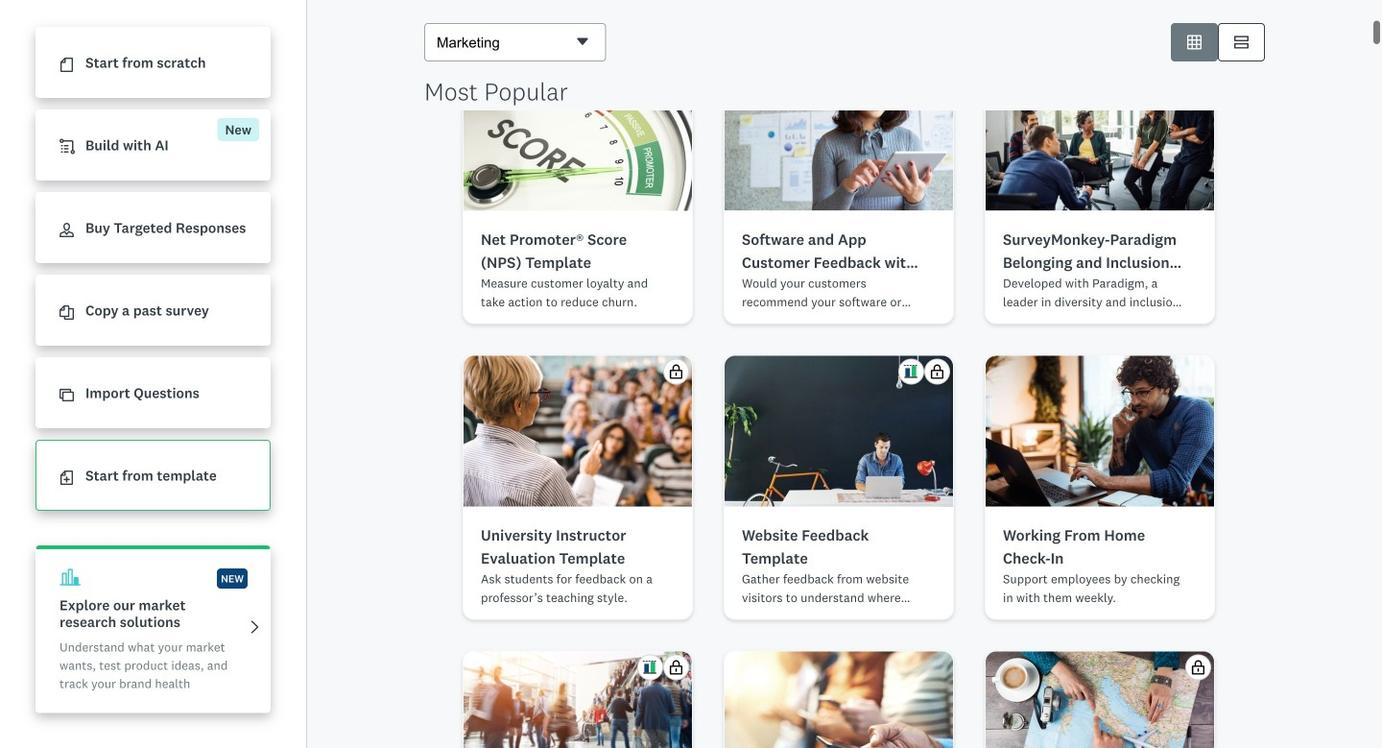 Task type: describe. For each thing, give the bounding box(es) containing it.
appointment request form image
[[986, 426, 1215, 577]]

alumni registration form image
[[725, 426, 954, 577]]

1 horizontal spatial lock image
[[931, 731, 945, 745]]

textboxmultiple image
[[1235, 35, 1249, 49]]

volunteer feedback template image
[[464, 62, 692, 213]]

0 vertical spatial lock image
[[669, 435, 684, 449]]

grid image
[[1188, 35, 1202, 49]]

document image
[[60, 58, 74, 72]]

documentclone image
[[60, 306, 74, 320]]

user image
[[60, 223, 74, 237]]

clone image
[[60, 388, 74, 403]]



Task type: vqa. For each thing, say whether or not it's contained in the screenshot.
PRODUCTS ICON
no



Task type: locate. For each thing, give the bounding box(es) containing it.
alumni contact information form image
[[547, 471, 609, 532]]

lock image
[[669, 435, 684, 449], [931, 731, 945, 745]]

documentplus image
[[60, 471, 74, 485]]

1 vertical spatial lock image
[[931, 731, 945, 745]]

0 horizontal spatial lock image
[[669, 435, 684, 449]]

chevronright image
[[248, 620, 262, 634]]

lock image
[[1192, 435, 1206, 449], [669, 731, 684, 745], [1192, 731, 1206, 745]]



